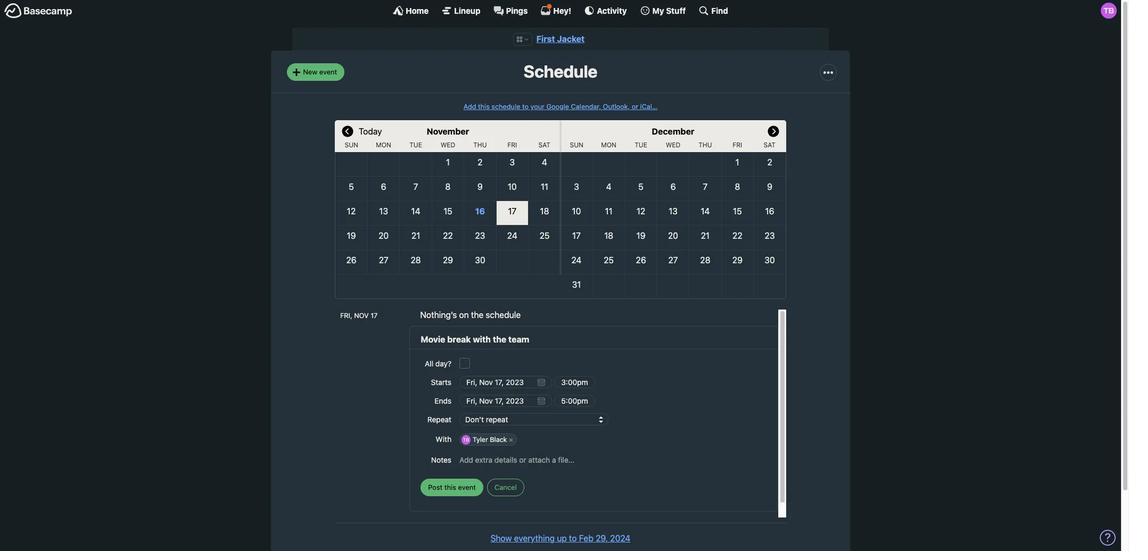Task type: describe. For each thing, give the bounding box(es) containing it.
outlook,
[[603, 103, 630, 111]]

this for add
[[478, 103, 490, 111]]

sun for november
[[345, 141, 358, 149]]

switch accounts image
[[4, 3, 72, 19]]

to for up
[[569, 534, 577, 544]]

fri, nov 17
[[340, 312, 378, 320]]

2024
[[610, 534, 631, 544]]

my stuff
[[653, 6, 686, 15]]

event inside post this event button
[[458, 483, 476, 492]]

pings button
[[493, 5, 528, 16]]

29,
[[596, 534, 608, 544]]

with
[[436, 435, 452, 444]]

add this schedule to your google calendar, outlook, or ical… link
[[464, 103, 658, 111]]

event inside new event link
[[319, 68, 337, 76]]

notes
[[431, 456, 452, 465]]

ical…
[[640, 103, 658, 111]]

nothing's
[[420, 310, 457, 320]]

fri for november
[[508, 141, 517, 149]]

activity
[[597, 6, 627, 15]]

cancel button
[[487, 479, 524, 497]]

today link
[[359, 120, 382, 142]]

wed for november
[[441, 141, 455, 149]]

Notes text field
[[460, 451, 767, 470]]

mon for december
[[601, 141, 617, 149]]

fri for december
[[733, 141, 742, 149]]

add
[[464, 103, 476, 111]]

feb
[[579, 534, 594, 544]]

google
[[547, 103, 569, 111]]

tyler black image
[[1101, 3, 1117, 19]]

first
[[537, 34, 555, 44]]

activity link
[[584, 5, 627, 16]]

1 vertical spatial schedule
[[486, 310, 521, 320]]

Type the name of the event… text field
[[421, 333, 767, 346]]

pings
[[506, 6, 528, 15]]

home link
[[393, 5, 429, 16]]

tyler black ×
[[473, 436, 513, 444]]

mon for november
[[376, 141, 391, 149]]

show        everything      up to        feb 29, 2024
[[491, 534, 631, 544]]

pick a time… field for starts
[[554, 376, 595, 389]]

×
[[509, 436, 513, 444]]

fri,
[[340, 312, 352, 320]]

schedule
[[524, 61, 598, 82]]

thu for december
[[699, 141, 712, 149]]

nothing's on the schedule
[[420, 310, 521, 320]]

find
[[712, 6, 728, 15]]



Task type: locate. For each thing, give the bounding box(es) containing it.
wed down december
[[666, 141, 681, 149]]

1 horizontal spatial sun
[[570, 141, 583, 149]]

lineup link
[[441, 5, 481, 16]]

post
[[428, 483, 443, 492]]

show
[[491, 534, 512, 544]]

this for post
[[445, 483, 456, 492]]

0 horizontal spatial fri
[[508, 141, 517, 149]]

add this schedule to your google calendar, outlook, or ical…
[[464, 103, 658, 111]]

1 horizontal spatial mon
[[601, 141, 617, 149]]

wed down november
[[441, 141, 455, 149]]

all day?
[[425, 359, 452, 369]]

new
[[303, 68, 317, 76]]

black
[[490, 436, 507, 444]]

today
[[359, 127, 382, 136]]

0 horizontal spatial sun
[[345, 141, 358, 149]]

tue right today link
[[410, 141, 422, 149]]

0 horizontal spatial tue
[[410, 141, 422, 149]]

0 horizontal spatial this
[[445, 483, 456, 492]]

on
[[459, 310, 469, 320]]

repeat
[[427, 415, 452, 424]]

1 horizontal spatial this
[[478, 103, 490, 111]]

tue for november
[[410, 141, 422, 149]]

this
[[478, 103, 490, 111], [445, 483, 456, 492]]

tue
[[410, 141, 422, 149], [635, 141, 647, 149]]

1 vertical spatial choose date… field
[[460, 395, 552, 407]]

1 vertical spatial pick a time… field
[[554, 395, 595, 407]]

everything
[[514, 534, 555, 544]]

0 vertical spatial choose date… field
[[460, 376, 552, 389]]

1 pick a time… field from the top
[[554, 376, 595, 389]]

0 vertical spatial to
[[522, 103, 529, 111]]

fri
[[508, 141, 517, 149], [733, 141, 742, 149]]

1 sun from the left
[[345, 141, 358, 149]]

november
[[427, 127, 469, 136]]

thu for november
[[473, 141, 487, 149]]

this inside button
[[445, 483, 456, 492]]

2 sat from the left
[[764, 141, 776, 149]]

this right the post
[[445, 483, 456, 492]]

mon down today
[[376, 141, 391, 149]]

sat for december
[[764, 141, 776, 149]]

first jacket link
[[537, 34, 585, 44]]

2 wed from the left
[[666, 141, 681, 149]]

schedule left the your
[[492, 103, 520, 111]]

this right add
[[478, 103, 490, 111]]

my
[[653, 6, 664, 15]]

tue for december
[[635, 141, 647, 149]]

stuff
[[666, 6, 686, 15]]

december
[[652, 127, 695, 136]]

hey! button
[[541, 4, 571, 16]]

jacket
[[557, 34, 585, 44]]

wed
[[441, 141, 455, 149], [666, 141, 681, 149]]

find button
[[699, 5, 728, 16]]

0 horizontal spatial sat
[[539, 141, 550, 149]]

1 vertical spatial to
[[569, 534, 577, 544]]

2 mon from the left
[[601, 141, 617, 149]]

With text field
[[518, 433, 767, 447]]

mon
[[376, 141, 391, 149], [601, 141, 617, 149]]

0 horizontal spatial to
[[522, 103, 529, 111]]

tyler
[[473, 436, 488, 444]]

choose date… field for starts
[[460, 376, 552, 389]]

to inside "button"
[[569, 534, 577, 544]]

2 fri from the left
[[733, 141, 742, 149]]

sat for november
[[539, 141, 550, 149]]

tue down or
[[635, 141, 647, 149]]

1 tue from the left
[[410, 141, 422, 149]]

choose date… field for ends
[[460, 395, 552, 407]]

1 choose date… field from the top
[[460, 376, 552, 389]]

up
[[557, 534, 567, 544]]

1 horizontal spatial sat
[[764, 141, 776, 149]]

1 sat from the left
[[539, 141, 550, 149]]

my stuff button
[[640, 5, 686, 16]]

2 sun from the left
[[570, 141, 583, 149]]

0 horizontal spatial event
[[319, 68, 337, 76]]

to left the your
[[522, 103, 529, 111]]

1 horizontal spatial fri
[[733, 141, 742, 149]]

0 vertical spatial this
[[478, 103, 490, 111]]

to right up
[[569, 534, 577, 544]]

wed for december
[[666, 141, 681, 149]]

event right new
[[319, 68, 337, 76]]

the
[[471, 310, 484, 320]]

2 choose date… field from the top
[[460, 395, 552, 407]]

cancel
[[495, 483, 517, 492]]

to
[[522, 103, 529, 111], [569, 534, 577, 544]]

sun for december
[[570, 141, 583, 149]]

show        everything      up to        feb 29, 2024 button
[[491, 533, 631, 545]]

post this event
[[428, 483, 476, 492]]

day?
[[435, 359, 452, 369]]

to for schedule
[[522, 103, 529, 111]]

your
[[531, 103, 545, 111]]

0 vertical spatial event
[[319, 68, 337, 76]]

1 horizontal spatial event
[[458, 483, 476, 492]]

first jacket
[[537, 34, 585, 44]]

1 thu from the left
[[473, 141, 487, 149]]

schedule right the at the left bottom of page
[[486, 310, 521, 320]]

1 horizontal spatial wed
[[666, 141, 681, 149]]

new event
[[303, 68, 337, 76]]

main element
[[0, 0, 1121, 21]]

event
[[319, 68, 337, 76], [458, 483, 476, 492]]

schedule
[[492, 103, 520, 111], [486, 310, 521, 320]]

nov
[[354, 312, 369, 320]]

ends
[[435, 397, 452, 406]]

1 horizontal spatial tue
[[635, 141, 647, 149]]

sun left today link
[[345, 141, 358, 149]]

1 vertical spatial event
[[458, 483, 476, 492]]

0 vertical spatial pick a time… field
[[554, 376, 595, 389]]

sun down calendar, on the top right of the page
[[570, 141, 583, 149]]

starts
[[431, 378, 452, 387]]

1 horizontal spatial to
[[569, 534, 577, 544]]

1 horizontal spatial thu
[[699, 141, 712, 149]]

hey!
[[553, 6, 571, 15]]

sun
[[345, 141, 358, 149], [570, 141, 583, 149]]

0 horizontal spatial wed
[[441, 141, 455, 149]]

× link
[[506, 436, 516, 445]]

2 tue from the left
[[635, 141, 647, 149]]

0 vertical spatial schedule
[[492, 103, 520, 111]]

1 wed from the left
[[441, 141, 455, 149]]

pick a time… field for ends
[[554, 395, 595, 407]]

calendar,
[[571, 103, 601, 111]]

event right the post
[[458, 483, 476, 492]]

or
[[632, 103, 638, 111]]

Choose date… field
[[460, 376, 552, 389], [460, 395, 552, 407]]

mon down outlook,
[[601, 141, 617, 149]]

home
[[406, 6, 429, 15]]

17
[[371, 312, 378, 320]]

sat
[[539, 141, 550, 149], [764, 141, 776, 149]]

1 mon from the left
[[376, 141, 391, 149]]

Pick a time… field
[[554, 376, 595, 389], [554, 395, 595, 407]]

2 thu from the left
[[699, 141, 712, 149]]

0 horizontal spatial mon
[[376, 141, 391, 149]]

lineup
[[454, 6, 481, 15]]

2 pick a time… field from the top
[[554, 395, 595, 407]]

1 fri from the left
[[508, 141, 517, 149]]

thu
[[473, 141, 487, 149], [699, 141, 712, 149]]

all
[[425, 359, 433, 369]]

post this event button
[[421, 479, 483, 497]]

new event link
[[287, 64, 345, 81]]

1 vertical spatial this
[[445, 483, 456, 492]]

0 horizontal spatial thu
[[473, 141, 487, 149]]



Task type: vqa. For each thing, say whether or not it's contained in the screenshot.
up's TO
yes



